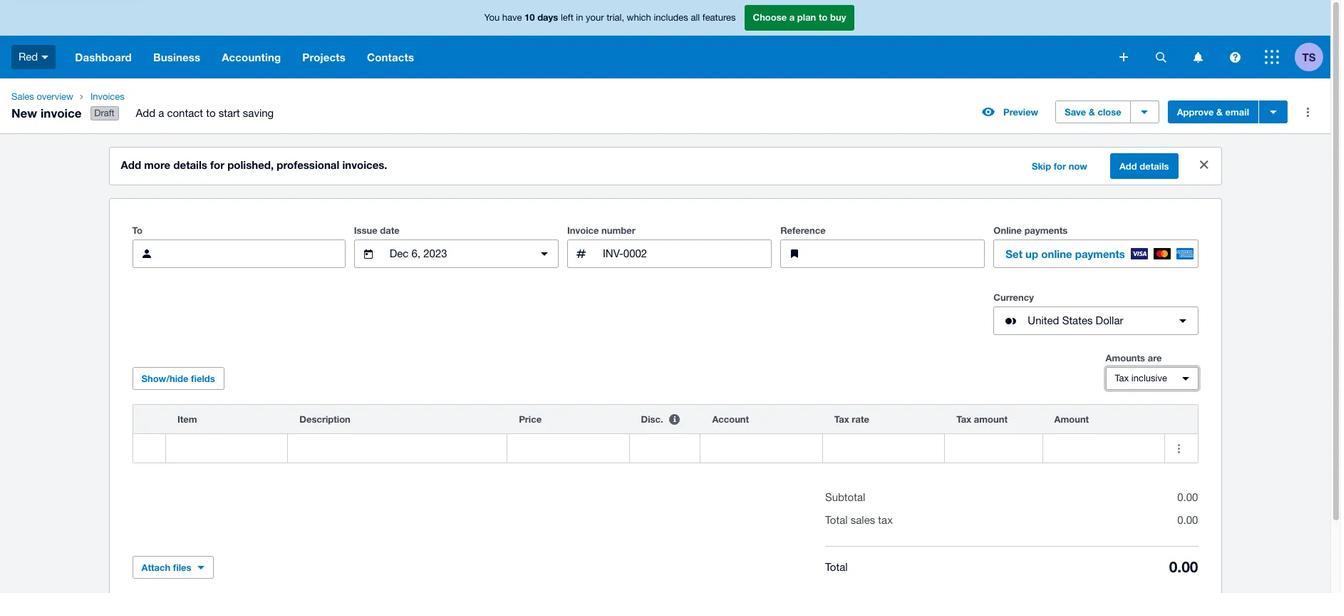 Task type: vqa. For each thing, say whether or not it's contained in the screenshot.
Approve & email
yes



Task type: locate. For each thing, give the bounding box(es) containing it.
disc.
[[641, 414, 663, 425]]

&
[[1089, 106, 1096, 118], [1217, 106, 1223, 118]]

sales
[[11, 91, 34, 102]]

projects button
[[292, 36, 356, 78]]

dashboard link
[[64, 36, 143, 78]]

1 total from the top
[[825, 514, 848, 526]]

overview
[[37, 91, 73, 102]]

skip
[[1032, 160, 1052, 172]]

you have 10 days left in your trial, which includes all features
[[484, 12, 736, 23]]

contact
[[167, 107, 203, 119]]

a for contact
[[158, 107, 164, 119]]

0 vertical spatial a
[[790, 12, 795, 23]]

details
[[173, 158, 207, 171], [1140, 160, 1170, 172]]

svg image inside red popup button
[[42, 55, 49, 59]]

close image
[[1190, 151, 1219, 179]]

attach
[[142, 562, 171, 573]]

1 vertical spatial 0.00
[[1178, 514, 1199, 526]]

invoice
[[567, 225, 599, 236]]

invoice number element
[[567, 240, 772, 268]]

1 horizontal spatial for
[[1054, 160, 1067, 172]]

0 horizontal spatial tax
[[835, 414, 850, 425]]

online
[[994, 225, 1022, 236]]

0 horizontal spatial a
[[158, 107, 164, 119]]

1 horizontal spatial a
[[790, 12, 795, 23]]

contacts button
[[356, 36, 425, 78]]

tax
[[1115, 373, 1129, 384], [835, 414, 850, 425], [957, 414, 972, 425]]

total down total sales tax
[[825, 561, 848, 573]]

fields
[[191, 373, 215, 384]]

Price field
[[508, 435, 629, 462]]

0.00 for total sales tax
[[1178, 514, 1199, 526]]

1 & from the left
[[1089, 106, 1096, 118]]

account
[[712, 414, 749, 425]]

for left now
[[1054, 160, 1067, 172]]

svg image left the ts
[[1265, 50, 1280, 64]]

a left contact in the top left of the page
[[158, 107, 164, 119]]

1 vertical spatial a
[[158, 107, 164, 119]]

tax inside popup button
[[1115, 373, 1129, 384]]

a
[[790, 12, 795, 23], [158, 107, 164, 119]]

left
[[561, 12, 574, 23]]

svg image right red
[[42, 55, 49, 59]]

issue date
[[354, 225, 400, 236]]

choose a plan to buy
[[753, 12, 847, 23]]

amounts
[[1106, 352, 1146, 364]]

tax left rate
[[835, 414, 850, 425]]

2 horizontal spatial tax
[[1115, 373, 1129, 384]]

skip for now
[[1032, 160, 1088, 172]]

set up online payments
[[1006, 247, 1126, 260]]

polished,
[[228, 158, 274, 171]]

invoices
[[90, 91, 125, 102]]

for
[[210, 158, 225, 171], [1054, 160, 1067, 172]]

to for plan
[[819, 12, 828, 23]]

& right the save
[[1089, 106, 1096, 118]]

a inside banner
[[790, 12, 795, 23]]

add details button
[[1111, 153, 1179, 179]]

dollar
[[1096, 314, 1124, 327]]

details left 'close' icon
[[1140, 160, 1170, 172]]

save
[[1065, 106, 1087, 118]]

save & close button
[[1056, 101, 1131, 123]]

0 vertical spatial payments
[[1025, 225, 1068, 236]]

price
[[519, 414, 542, 425]]

plan
[[798, 12, 817, 23]]

add right now
[[1120, 160, 1138, 172]]

for left polished,
[[210, 158, 225, 171]]

tax left amount
[[957, 414, 972, 425]]

1 horizontal spatial details
[[1140, 160, 1170, 172]]

ts
[[1303, 50, 1316, 63]]

banner
[[0, 0, 1331, 78]]

1 horizontal spatial svg image
[[1194, 52, 1203, 62]]

to inside banner
[[819, 12, 828, 23]]

0 horizontal spatial svg image
[[1120, 53, 1129, 61]]

attach files
[[142, 562, 191, 573]]

ts button
[[1295, 36, 1331, 78]]

a left plan
[[790, 12, 795, 23]]

0 horizontal spatial svg image
[[42, 55, 49, 59]]

united
[[1028, 314, 1060, 327]]

0 vertical spatial to
[[819, 12, 828, 23]]

1 horizontal spatial &
[[1217, 106, 1223, 118]]

none field inside invoice line item list element
[[166, 434, 288, 463]]

sales overview link
[[6, 90, 79, 104]]

add
[[136, 107, 155, 119], [121, 158, 141, 171], [1120, 160, 1138, 172]]

payments right online
[[1076, 247, 1126, 260]]

0 horizontal spatial &
[[1089, 106, 1096, 118]]

invoice
[[41, 105, 82, 120]]

tax inclusive
[[1115, 373, 1168, 384]]

1 vertical spatial payments
[[1076, 247, 1126, 260]]

payments up online
[[1025, 225, 1068, 236]]

subtotal
[[825, 491, 866, 503]]

svg image up approve
[[1194, 52, 1203, 62]]

new
[[11, 105, 37, 120]]

add left contact in the top left of the page
[[136, 107, 155, 119]]

tax amount
[[957, 414, 1008, 425]]

1 horizontal spatial to
[[819, 12, 828, 23]]

inclusive
[[1132, 373, 1168, 384]]

trial,
[[607, 12, 625, 23]]

total sales tax
[[825, 514, 893, 526]]

to
[[819, 12, 828, 23], [206, 107, 216, 119]]

start
[[219, 107, 240, 119]]

& left email
[[1217, 106, 1223, 118]]

svg image
[[1156, 52, 1167, 62], [1230, 52, 1241, 62], [1120, 53, 1129, 61]]

1 vertical spatial total
[[825, 561, 848, 573]]

tax down the amounts
[[1115, 373, 1129, 384]]

0 horizontal spatial for
[[210, 158, 225, 171]]

set up online payments button
[[994, 240, 1199, 268]]

tax
[[879, 514, 893, 526]]

add for add a contact to start saving
[[136, 107, 155, 119]]

payments inside set up online payments popup button
[[1076, 247, 1126, 260]]

total down subtotal
[[825, 514, 848, 526]]

1 horizontal spatial tax
[[957, 414, 972, 425]]

0 vertical spatial total
[[825, 514, 848, 526]]

projects
[[302, 51, 346, 63]]

tax for tax rate
[[835, 414, 850, 425]]

add inside button
[[1120, 160, 1138, 172]]

files
[[173, 562, 191, 573]]

contact element
[[132, 240, 346, 268]]

more date options image
[[530, 240, 559, 268]]

to left start
[[206, 107, 216, 119]]

states
[[1063, 314, 1093, 327]]

invoice line item list element
[[132, 404, 1199, 463]]

add left more
[[121, 158, 141, 171]]

features
[[703, 12, 736, 23]]

amount
[[974, 414, 1008, 425]]

red button
[[0, 36, 64, 78]]

& for email
[[1217, 106, 1223, 118]]

& for close
[[1089, 106, 1096, 118]]

accounting button
[[211, 36, 292, 78]]

add more details for polished, professional invoices. status
[[109, 148, 1222, 185]]

more line item options element
[[1166, 405, 1198, 434]]

to left buy
[[819, 12, 828, 23]]

None field
[[166, 434, 288, 463]]

2 total from the top
[[825, 561, 848, 573]]

svg image
[[1265, 50, 1280, 64], [1194, 52, 1203, 62], [42, 55, 49, 59]]

show/hide fields
[[142, 373, 215, 384]]

1 vertical spatial to
[[206, 107, 216, 119]]

1 horizontal spatial payments
[[1076, 247, 1126, 260]]

0 horizontal spatial to
[[206, 107, 216, 119]]

0 vertical spatial 0.00
[[1178, 491, 1199, 503]]

0.00
[[1178, 491, 1199, 503], [1178, 514, 1199, 526], [1170, 558, 1199, 576]]

2 horizontal spatial svg image
[[1230, 52, 1241, 62]]

sales overview
[[11, 91, 73, 102]]

close
[[1098, 106, 1122, 118]]

online payments
[[994, 225, 1068, 236]]

total
[[825, 514, 848, 526], [825, 561, 848, 573]]

details right more
[[173, 158, 207, 171]]

new invoice
[[11, 105, 82, 120]]

2 & from the left
[[1217, 106, 1223, 118]]

professional
[[277, 158, 340, 171]]

Reference text field
[[815, 240, 985, 267]]



Task type: describe. For each thing, give the bounding box(es) containing it.
1 horizontal spatial svg image
[[1156, 52, 1167, 62]]

to for contact
[[206, 107, 216, 119]]

invoice number
[[567, 225, 636, 236]]

are
[[1148, 352, 1162, 364]]

issue
[[354, 225, 378, 236]]

red
[[19, 50, 38, 63]]

email
[[1226, 106, 1250, 118]]

add more details for polished, professional invoices.
[[121, 158, 387, 171]]

approve & email
[[1177, 106, 1250, 118]]

you
[[484, 12, 500, 23]]

rate
[[852, 414, 870, 425]]

approve
[[1177, 106, 1214, 118]]

up
[[1026, 247, 1039, 260]]

add details
[[1120, 160, 1170, 172]]

0 horizontal spatial details
[[173, 158, 207, 171]]

show/hide fields button
[[132, 367, 224, 390]]

amounts are
[[1106, 352, 1162, 364]]

which
[[627, 12, 651, 23]]

saving
[[243, 107, 274, 119]]

accounting
[[222, 51, 281, 63]]

business button
[[143, 36, 211, 78]]

show/hide
[[142, 373, 189, 384]]

contacts
[[367, 51, 414, 63]]

your
[[586, 12, 604, 23]]

total for total sales tax
[[825, 514, 848, 526]]

tax for tax amount
[[957, 414, 972, 425]]

0 horizontal spatial payments
[[1025, 225, 1068, 236]]

save & close
[[1065, 106, 1122, 118]]

includes
[[654, 12, 689, 23]]

Invoice number text field
[[602, 240, 771, 267]]

more
[[144, 158, 171, 171]]

date
[[380, 225, 400, 236]]

Issue date text field
[[388, 240, 525, 267]]

tax rate
[[835, 414, 870, 425]]

sales
[[851, 514, 876, 526]]

now
[[1069, 160, 1088, 172]]

amount
[[1055, 414, 1089, 425]]

set
[[1006, 247, 1023, 260]]

add a contact to start saving
[[136, 107, 274, 119]]

add for add details
[[1120, 160, 1138, 172]]

more information on discount image
[[661, 405, 689, 434]]

invoices link
[[85, 90, 285, 104]]

tax for tax inclusive
[[1115, 373, 1129, 384]]

Description text field
[[288, 435, 507, 462]]

Inventory item text field
[[166, 435, 288, 462]]

buy
[[831, 12, 847, 23]]

banner containing ts
[[0, 0, 1331, 78]]

Amount field
[[1043, 435, 1165, 462]]

united states dollar button
[[994, 307, 1199, 335]]

all
[[691, 12, 700, 23]]

business
[[153, 51, 200, 63]]

tax inclusive button
[[1106, 367, 1199, 390]]

number
[[602, 225, 636, 236]]

draft
[[94, 108, 115, 118]]

currency
[[994, 292, 1034, 303]]

preview button
[[974, 101, 1047, 123]]

10
[[525, 12, 535, 23]]

united states dollar
[[1028, 314, 1124, 327]]

invoices.
[[343, 158, 387, 171]]

for inside button
[[1054, 160, 1067, 172]]

To text field
[[166, 240, 345, 267]]

attach files button
[[132, 556, 214, 579]]

total for total
[[825, 561, 848, 573]]

2 vertical spatial 0.00
[[1170, 558, 1199, 576]]

description
[[300, 414, 351, 425]]

reference
[[781, 225, 826, 236]]

2 horizontal spatial svg image
[[1265, 50, 1280, 64]]

approve & email button
[[1168, 101, 1259, 123]]

more invoice options image
[[1294, 98, 1322, 126]]

add for add more details for polished, professional invoices.
[[121, 158, 141, 171]]

in
[[576, 12, 583, 23]]

to
[[132, 225, 143, 236]]

a for plan
[[790, 12, 795, 23]]

online
[[1042, 247, 1073, 260]]

days
[[538, 12, 558, 23]]

details inside button
[[1140, 160, 1170, 172]]

skip for now button
[[1024, 155, 1096, 178]]

choose
[[753, 12, 787, 23]]

more line item options image
[[1166, 434, 1194, 463]]

0.00 for subtotal
[[1178, 491, 1199, 503]]



